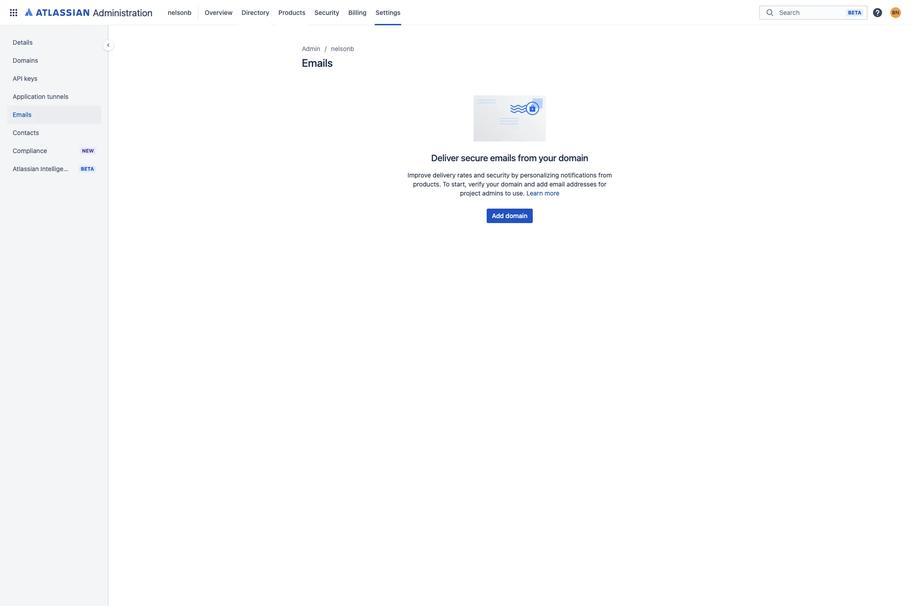 Task type: describe. For each thing, give the bounding box(es) containing it.
settings
[[376, 8, 400, 16]]

verify
[[468, 180, 485, 188]]

by
[[511, 171, 518, 179]]

beta
[[81, 166, 94, 172]]

domains
[[13, 56, 38, 64]]

emails link
[[7, 106, 101, 124]]

api keys
[[13, 75, 37, 82]]

new
[[82, 148, 94, 154]]

start,
[[451, 180, 467, 188]]

1 horizontal spatial and
[[524, 180, 535, 188]]

for
[[598, 180, 606, 188]]

api
[[13, 75, 22, 82]]

delivery
[[433, 171, 456, 179]]

application tunnels link
[[7, 88, 101, 106]]

your inside improve delivery rates and security by personalizing notifications from products. to start, verify your domain and add email addresses for project admins to use.
[[486, 180, 499, 188]]

settings link
[[373, 5, 403, 20]]

Search field
[[777, 4, 846, 21]]

beta
[[848, 9, 861, 15]]

deliver
[[431, 153, 459, 163]]

learn more
[[526, 189, 559, 197]]

learn
[[526, 189, 543, 197]]

contacts link
[[7, 124, 101, 142]]

intelligence
[[41, 165, 74, 173]]

add domain
[[492, 212, 528, 219]]

products link
[[276, 5, 308, 20]]

nelsonb for the right nelsonb link
[[331, 45, 354, 52]]

add
[[492, 212, 504, 219]]

security
[[486, 171, 510, 179]]

learn more link
[[526, 189, 559, 197]]

0 vertical spatial your
[[539, 153, 556, 163]]

0 vertical spatial emails
[[302, 56, 333, 69]]

search icon image
[[765, 8, 775, 17]]

nelsonb for leftmost nelsonb link
[[168, 8, 192, 16]]

admins
[[482, 189, 503, 197]]

billing
[[348, 8, 367, 16]]

overview
[[205, 8, 233, 16]]

atlassian
[[13, 165, 39, 173]]

use.
[[513, 189, 525, 197]]

products
[[278, 8, 305, 16]]

details
[[13, 38, 33, 46]]

administration link
[[22, 5, 156, 20]]

deliver secure emails from your domain
[[431, 153, 588, 163]]

contacts
[[13, 129, 39, 136]]

0 vertical spatial from
[[518, 153, 537, 163]]

secure
[[461, 153, 488, 163]]

1 horizontal spatial nelsonb link
[[331, 43, 354, 54]]

application tunnels
[[13, 93, 69, 100]]

domain inside improve delivery rates and security by personalizing notifications from products. to start, verify your domain and add email addresses for project admins to use.
[[501, 180, 522, 188]]

0 vertical spatial domain
[[558, 153, 588, 163]]



Task type: vqa. For each thing, say whether or not it's contained in the screenshot.
Atlassian
yes



Task type: locate. For each thing, give the bounding box(es) containing it.
1 horizontal spatial nelsonb
[[331, 45, 354, 52]]

from up for at the right
[[598, 171, 612, 179]]

nelsonb link
[[165, 5, 194, 20], [331, 43, 354, 54]]

nelsonb link left overview link
[[165, 5, 194, 20]]

overview link
[[202, 5, 235, 20]]

project
[[460, 189, 481, 197]]

and up the learn
[[524, 180, 535, 188]]

and up verify
[[474, 171, 485, 179]]

1 horizontal spatial emails
[[302, 56, 333, 69]]

security
[[314, 8, 339, 16]]

products.
[[413, 180, 441, 188]]

domain up notifications
[[558, 153, 588, 163]]

nelsonb right admin
[[331, 45, 354, 52]]

0 horizontal spatial nelsonb link
[[165, 5, 194, 20]]

0 horizontal spatial emails
[[13, 111, 31, 118]]

nelsonb inside nelsonb link
[[168, 8, 192, 16]]

0 horizontal spatial nelsonb
[[168, 8, 192, 16]]

notifications
[[561, 171, 597, 179]]

emails
[[302, 56, 333, 69], [13, 111, 31, 118]]

your
[[539, 153, 556, 163], [486, 180, 499, 188]]

security link
[[312, 5, 342, 20]]

to
[[443, 180, 450, 188]]

atlassian image
[[25, 6, 89, 17], [25, 6, 89, 17]]

atlassian intelligence
[[13, 165, 74, 173]]

more
[[545, 189, 559, 197]]

0 vertical spatial nelsonb link
[[165, 5, 194, 20]]

nelsonb left overview
[[168, 8, 192, 16]]

domains link
[[7, 52, 101, 70]]

add domain button
[[486, 209, 533, 223]]

rates
[[457, 171, 472, 179]]

domain down by
[[501, 180, 522, 188]]

emails down admin link
[[302, 56, 333, 69]]

details link
[[7, 33, 101, 52]]

addresses
[[567, 180, 597, 188]]

to
[[505, 189, 511, 197]]

account image
[[890, 7, 901, 18]]

1 vertical spatial domain
[[501, 180, 522, 188]]

administration
[[93, 7, 152, 18]]

1 vertical spatial and
[[524, 180, 535, 188]]

tunnels
[[47, 93, 69, 100]]

nelsonb link right admin link
[[331, 43, 354, 54]]

your up the admins
[[486, 180, 499, 188]]

0 horizontal spatial from
[[518, 153, 537, 163]]

2 vertical spatial domain
[[506, 212, 528, 219]]

0 horizontal spatial your
[[486, 180, 499, 188]]

keys
[[24, 75, 37, 82]]

improve
[[408, 171, 431, 179]]

0 horizontal spatial and
[[474, 171, 485, 179]]

your up personalizing in the right top of the page
[[539, 153, 556, 163]]

domain right add
[[506, 212, 528, 219]]

1 vertical spatial nelsonb link
[[331, 43, 354, 54]]

1 horizontal spatial your
[[539, 153, 556, 163]]

1 vertical spatial nelsonb
[[331, 45, 354, 52]]

from inside improve delivery rates and security by personalizing notifications from products. to start, verify your domain and add email addresses for project admins to use.
[[598, 171, 612, 179]]

domain
[[558, 153, 588, 163], [501, 180, 522, 188], [506, 212, 528, 219]]

1 vertical spatial emails
[[13, 111, 31, 118]]

admin link
[[302, 43, 320, 54]]

nelsonb
[[168, 8, 192, 16], [331, 45, 354, 52]]

directory
[[242, 8, 269, 16]]

1 vertical spatial from
[[598, 171, 612, 179]]

emails
[[490, 153, 516, 163]]

1 vertical spatial your
[[486, 180, 499, 188]]

domain inside button
[[506, 212, 528, 219]]

1 horizontal spatial from
[[598, 171, 612, 179]]

improve delivery rates and security by personalizing notifications from products. to start, verify your domain and add email addresses for project admins to use.
[[408, 171, 612, 197]]

0 vertical spatial and
[[474, 171, 485, 179]]

add
[[537, 180, 548, 188]]

global navigation element
[[5, 0, 759, 25]]

emails up contacts
[[13, 111, 31, 118]]

help icon image
[[872, 7, 883, 18]]

appswitcher icon image
[[8, 7, 19, 18]]

compliance
[[13, 147, 47, 155]]

email
[[549, 180, 565, 188]]

directory link
[[239, 5, 272, 20]]

from up personalizing in the right top of the page
[[518, 153, 537, 163]]

administration banner
[[0, 0, 911, 25]]

from
[[518, 153, 537, 163], [598, 171, 612, 179]]

0 vertical spatial nelsonb
[[168, 8, 192, 16]]

application
[[13, 93, 45, 100]]

admin
[[302, 45, 320, 52]]

and
[[474, 171, 485, 179], [524, 180, 535, 188]]

api keys link
[[7, 70, 101, 88]]

billing link
[[346, 5, 369, 20]]

personalizing
[[520, 171, 559, 179]]



